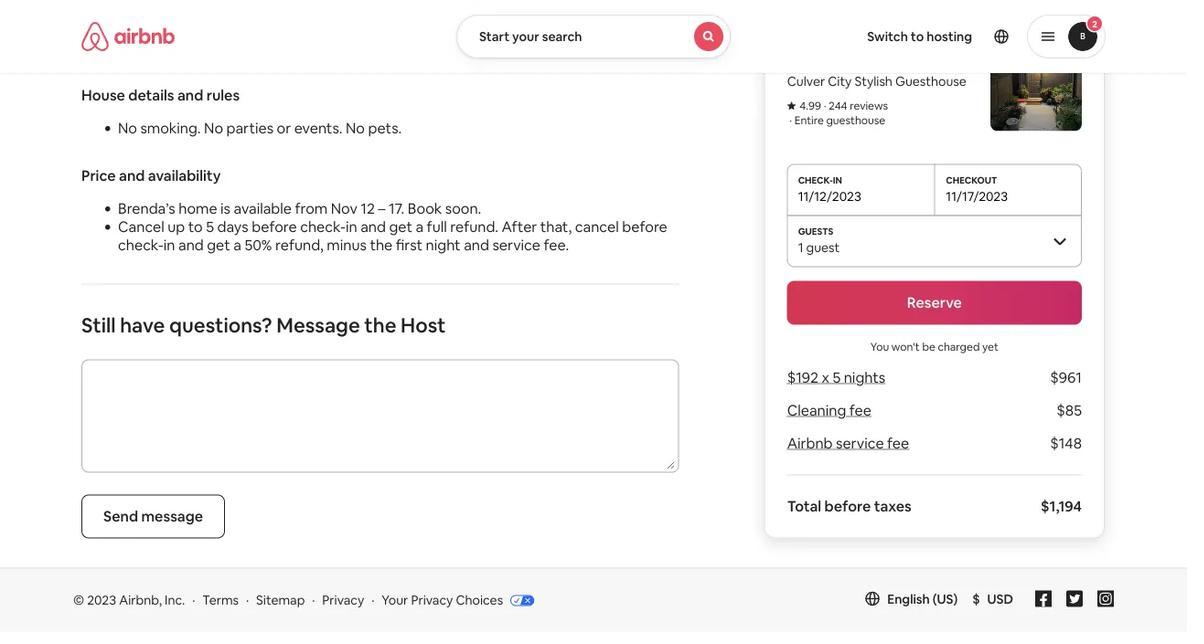 Task type: describe. For each thing, give the bounding box(es) containing it.
availability
[[148, 167, 221, 186]]

$192 x 5 nights
[[787, 369, 885, 388]]

free
[[118, 2, 148, 21]]

soon.
[[445, 200, 481, 219]]

yet
[[982, 340, 999, 354]]

full
[[427, 218, 447, 237]]

hosting
[[927, 28, 972, 45]]

2023
[[87, 593, 116, 610]]

culver
[[787, 73, 825, 90]]

cleaning fee
[[787, 402, 872, 421]]

still
[[81, 313, 116, 339]]

cleaning fee button
[[787, 402, 872, 421]]

inc.
[[165, 593, 185, 610]]

to inside profile element
[[911, 28, 924, 45]]

refund,
[[275, 236, 324, 255]]

house
[[81, 86, 125, 105]]

1 guest
[[798, 240, 840, 256]]

© 2023 airbnb, inc.
[[73, 593, 185, 610]]

1 horizontal spatial ·
[[790, 114, 792, 128]]

switch to hosting link
[[856, 17, 983, 56]]

is inside the brenda's home is available from nov 12 – 17. book soon. cancel up to 5 days before check-in and get a full refund. after that, cancel before check-in and get a 50% refund, minus the first night and service fee.
[[220, 200, 230, 219]]

the inside the brenda's home is available from nov 12 – 17. book soon. cancel up to 5 days before check-in and get a full refund. after that, cancel before check-in and get a 50% refund, minus the first night and service fee.
[[370, 236, 393, 255]]

your privacy choices
[[382, 593, 503, 610]]

$961
[[1050, 369, 1082, 388]]

and left checkout
[[497, 21, 523, 39]]

send
[[103, 508, 138, 527]]

from
[[295, 200, 328, 219]]

send message button
[[81, 496, 225, 540]]

start your search
[[479, 28, 582, 45]]

airbnb
[[787, 435, 833, 454]]

reserve button
[[787, 282, 1082, 326]]

©
[[73, 593, 84, 610]]

1 pm from the left
[[382, 21, 403, 39]]

privacy inside your privacy choices link
[[411, 593, 453, 610]]

price and availability
[[81, 167, 221, 186]]

cleaning
[[787, 402, 846, 421]]

1 horizontal spatial before
[[622, 218, 667, 237]]

after
[[502, 218, 537, 237]]

1 guest button
[[787, 216, 1082, 267]]

available
[[234, 200, 292, 219]]

in left 12
[[346, 218, 357, 237]]

11/12/2023
[[798, 188, 861, 205]]

free parking on the premises. check-in for this home is between 3:00 pm and 10:00 pm and checkout is at 11:00 am.
[[118, 2, 656, 58]]

events.
[[294, 119, 343, 138]]

privacy link
[[322, 593, 364, 610]]

start
[[479, 28, 510, 45]]

english (us)
[[887, 592, 958, 608]]

$148
[[1050, 435, 1082, 454]]

service inside the brenda's home is available from nov 12 – 17. book soon. cancel up to 5 days before check-in and get a full refund. after that, cancel before check-in and get a 50% refund, minus the first night and service fee.
[[492, 236, 540, 255]]

guesthouse
[[895, 73, 966, 90]]

book
[[408, 200, 442, 219]]

2
[[1092, 18, 1097, 30]]

between
[[286, 21, 347, 39]]

󰀄 4.99 · 244 reviews · entire guesthouse
[[787, 99, 888, 128]]

up
[[168, 218, 185, 237]]

1 horizontal spatial is
[[273, 21, 283, 39]]

send message
[[103, 508, 203, 527]]

taxes
[[874, 498, 912, 517]]

you won't be charged yet
[[870, 340, 999, 354]]

am.
[[118, 39, 144, 58]]

guest
[[806, 240, 840, 256]]

reviews
[[850, 99, 888, 113]]

rules
[[206, 86, 240, 105]]

this
[[204, 21, 228, 39]]

1 horizontal spatial fee
[[887, 435, 909, 454]]

–
[[378, 200, 385, 219]]

sitemap
[[256, 593, 305, 610]]

home inside the brenda's home is available from nov 12 – 17. book soon. cancel up to 5 days before check-in and get a full refund. after that, cancel before check-in and get a 50% refund, minus the first night and service fee.
[[179, 200, 217, 219]]

parking
[[151, 2, 202, 21]]

$85
[[1056, 402, 1082, 421]]

at
[[606, 21, 619, 39]]

and left days
[[178, 236, 204, 255]]

x
[[822, 369, 829, 388]]

cancel
[[575, 218, 619, 237]]

3:00
[[350, 21, 379, 39]]

50%
[[245, 236, 272, 255]]

no smoking. no parties or events. no pets.
[[118, 119, 402, 138]]

12
[[361, 200, 375, 219]]

0 horizontal spatial get
[[207, 236, 230, 255]]

host
[[401, 313, 446, 339]]

cancel
[[118, 218, 164, 237]]

Start your search search field
[[456, 15, 731, 59]]

check-
[[118, 21, 166, 39]]

$1,194
[[1041, 498, 1082, 517]]

$192 x 5 nights button
[[787, 369, 885, 388]]

2 vertical spatial the
[[364, 313, 396, 339]]

fee.
[[544, 236, 569, 255]]

brenda's home is available from nov 12 – 17. book soon. cancel up to 5 days before check-in and get a full refund. after that, cancel before check-in and get a 50% refund, minus the first night and service fee.
[[118, 200, 667, 255]]

search
[[542, 28, 582, 45]]

navigate to facebook image
[[1035, 592, 1052, 608]]

2 horizontal spatial before
[[825, 498, 871, 517]]



Task type: vqa. For each thing, say whether or not it's contained in the screenshot.
the Bom Retiro, Expo Center Norte, Allianz Stadium. on the top of page
no



Task type: locate. For each thing, give the bounding box(es) containing it.
get
[[389, 218, 412, 237], [207, 236, 230, 255]]

and down soon.
[[464, 236, 489, 255]]

parties
[[226, 119, 274, 138]]

to inside the brenda's home is available from nov 12 – 17. book soon. cancel up to 5 days before check-in and get a full refund. after that, cancel before check-in and get a 50% refund, minus the first night and service fee.
[[188, 218, 203, 237]]

or
[[277, 119, 291, 138]]

and left rules
[[177, 86, 203, 105]]

0 vertical spatial 5
[[206, 218, 214, 237]]

night up city on the top right of page
[[835, 44, 870, 63]]

your
[[512, 28, 539, 45]]

(us)
[[933, 592, 958, 608]]

message
[[276, 313, 360, 339]]

before right 'total'
[[825, 498, 871, 517]]

0 horizontal spatial before
[[252, 218, 297, 237]]

244
[[829, 99, 847, 113]]

5
[[206, 218, 214, 237], [833, 369, 841, 388]]

that,
[[540, 218, 572, 237]]

in left for
[[166, 21, 178, 39]]

1 vertical spatial 5
[[833, 369, 841, 388]]

night
[[835, 44, 870, 63], [426, 236, 461, 255]]

fee up "taxes"
[[887, 435, 909, 454]]

airbnb service fee button
[[787, 435, 909, 454]]

city
[[828, 73, 852, 90]]

0 vertical spatial to
[[911, 28, 924, 45]]

0 vertical spatial the
[[225, 2, 248, 21]]

0 horizontal spatial ·
[[192, 593, 195, 610]]

the left 'first'
[[370, 236, 393, 255]]

you
[[870, 340, 889, 354]]

before right cancel
[[622, 218, 667, 237]]

and
[[406, 21, 431, 39], [497, 21, 523, 39], [177, 86, 203, 105], [119, 167, 145, 186], [361, 218, 386, 237], [178, 236, 204, 255], [464, 236, 489, 255]]

11/17/2023
[[946, 188, 1008, 205]]

2 horizontal spatial ·
[[824, 99, 826, 113]]

2 horizontal spatial is
[[593, 21, 603, 39]]

1 horizontal spatial pm
[[474, 21, 494, 39]]

5 left days
[[206, 218, 214, 237]]

10:00
[[435, 21, 471, 39]]

1 vertical spatial fee
[[887, 435, 909, 454]]

the left host
[[364, 313, 396, 339]]

before right days
[[252, 218, 297, 237]]

1 horizontal spatial night
[[835, 44, 870, 63]]

5 right x
[[833, 369, 841, 388]]

checkout
[[526, 21, 589, 39]]

english
[[887, 592, 930, 608]]

0 vertical spatial service
[[492, 236, 540, 255]]

navigate to twitter image
[[1066, 592, 1083, 608]]

minus
[[327, 236, 367, 255]]

0 horizontal spatial privacy
[[322, 593, 364, 610]]

guesthouse
[[826, 114, 885, 128]]

a left 50% in the left of the page
[[233, 236, 241, 255]]

1 horizontal spatial home
[[231, 21, 270, 39]]

message
[[141, 508, 203, 527]]

1 horizontal spatial get
[[389, 218, 412, 237]]

check- left 12
[[300, 218, 346, 237]]

is left available
[[220, 200, 230, 219]]

to right 'up'
[[188, 218, 203, 237]]

1
[[798, 240, 803, 256]]

1 horizontal spatial service
[[836, 435, 884, 454]]

choices
[[456, 593, 503, 610]]

won't
[[892, 340, 920, 354]]

pm right 10:00
[[474, 21, 494, 39]]

1 horizontal spatial a
[[416, 218, 424, 237]]

profile element
[[753, 0, 1106, 73]]

1 vertical spatial to
[[188, 218, 203, 237]]

navigate to instagram image
[[1097, 592, 1114, 608]]

pets.
[[368, 119, 402, 138]]

· down 󰀄
[[790, 114, 792, 128]]

1 vertical spatial home
[[179, 200, 217, 219]]

culver city stylish guesthouse
[[787, 73, 966, 90]]

5 inside the brenda's home is available from nov 12 – 17. book soon. cancel up to 5 days before check-in and get a full refund. after that, cancel before check-in and get a 50% refund, minus the first night and service fee.
[[206, 218, 214, 237]]

17.
[[389, 200, 405, 219]]

service
[[492, 236, 540, 255], [836, 435, 884, 454]]

service down cleaning fee
[[836, 435, 884, 454]]

questions?
[[169, 313, 272, 339]]

no down details
[[118, 119, 137, 138]]

home inside free parking on the premises. check-in for this home is between 3:00 pm and 10:00 pm and checkout is at 11:00 am.
[[231, 21, 270, 39]]

2 pm from the left
[[474, 21, 494, 39]]

1 horizontal spatial check-
[[300, 218, 346, 237]]

check- down brenda's
[[118, 236, 164, 255]]

total before taxes
[[787, 498, 912, 517]]

2 no from the left
[[204, 119, 223, 138]]

no down rules
[[204, 119, 223, 138]]

terms
[[202, 593, 239, 610]]

days
[[217, 218, 248, 237]]

fee down nights
[[849, 402, 872, 421]]

terms link
[[202, 593, 239, 610]]

and right price
[[119, 167, 145, 186]]

0 horizontal spatial night
[[426, 236, 461, 255]]

1 horizontal spatial privacy
[[411, 593, 453, 610]]

english (us) button
[[865, 592, 958, 608]]

pm
[[382, 21, 403, 39], [474, 21, 494, 39]]

the inside free parking on the premises. check-in for this home is between 3:00 pm and 10:00 pm and checkout is at 11:00 am.
[[225, 2, 248, 21]]

0 horizontal spatial pm
[[382, 21, 403, 39]]

night inside the brenda's home is available from nov 12 – 17. book soon. cancel up to 5 days before check-in and get a full refund. after that, cancel before check-in and get a 50% refund, minus the first night and service fee.
[[426, 236, 461, 255]]

the right on on the top of page
[[225, 2, 248, 21]]

nights
[[844, 369, 885, 388]]

0 horizontal spatial is
[[220, 200, 230, 219]]

nov
[[331, 200, 357, 219]]

to right switch
[[911, 28, 924, 45]]

a left full in the left of the page
[[416, 218, 424, 237]]

and left 10:00
[[406, 21, 431, 39]]

4.99
[[800, 99, 821, 113]]

details
[[128, 86, 174, 105]]

· left 244 on the top
[[824, 99, 826, 113]]

0 vertical spatial night
[[835, 44, 870, 63]]

0 vertical spatial fee
[[849, 402, 872, 421]]

house details and rules
[[81, 86, 240, 105]]

in
[[166, 21, 178, 39], [346, 218, 357, 237], [164, 236, 175, 255]]

home down availability in the left of the page
[[179, 200, 217, 219]]

sitemap link
[[256, 593, 305, 610]]

is left between
[[273, 21, 283, 39]]

2 horizontal spatial no
[[346, 119, 365, 138]]

1 privacy from the left
[[322, 593, 364, 610]]

0 horizontal spatial fee
[[849, 402, 872, 421]]

1 horizontal spatial 5
[[833, 369, 841, 388]]

no left pets. on the top left of page
[[346, 119, 365, 138]]

󰀄
[[787, 99, 796, 112]]

your
[[382, 593, 408, 610]]

1 vertical spatial the
[[370, 236, 393, 255]]

airbnb,
[[119, 593, 162, 610]]

first
[[396, 236, 423, 255]]

1 no from the left
[[118, 119, 137, 138]]

0 horizontal spatial 5
[[206, 218, 214, 237]]

for
[[181, 21, 200, 39]]

service left fee.
[[492, 236, 540, 255]]

0 horizontal spatial check-
[[118, 236, 164, 255]]

2 button
[[1027, 15, 1106, 59]]

fee
[[849, 402, 872, 421], [887, 435, 909, 454]]

0 horizontal spatial a
[[233, 236, 241, 255]]

0 vertical spatial home
[[231, 21, 270, 39]]

in inside free parking on the premises. check-in for this home is between 3:00 pm and 10:00 pm and checkout is at 11:00 am.
[[166, 21, 178, 39]]

0 horizontal spatial service
[[492, 236, 540, 255]]

on
[[205, 2, 222, 21]]

pm right '3:00'
[[382, 21, 403, 39]]

0 horizontal spatial to
[[188, 218, 203, 237]]

1 horizontal spatial no
[[204, 119, 223, 138]]

0 horizontal spatial no
[[118, 119, 137, 138]]

3 no from the left
[[346, 119, 365, 138]]

0 horizontal spatial home
[[179, 200, 217, 219]]

1 vertical spatial service
[[836, 435, 884, 454]]

$ usd
[[972, 592, 1013, 608]]

is left at
[[593, 21, 603, 39]]

smoking.
[[140, 119, 201, 138]]

switch to hosting
[[867, 28, 972, 45]]

1 horizontal spatial to
[[911, 28, 924, 45]]

privacy right your on the left
[[411, 593, 453, 610]]

get left 50% in the left of the page
[[207, 236, 230, 255]]

reserve
[[907, 294, 962, 313]]

refund.
[[450, 218, 499, 237]]

privacy
[[322, 593, 364, 610], [411, 593, 453, 610]]

privacy left your on the left
[[322, 593, 364, 610]]

2 privacy from the left
[[411, 593, 453, 610]]

and left 17.
[[361, 218, 386, 237]]

home right this
[[231, 21, 270, 39]]

switch
[[867, 28, 908, 45]]

charged
[[938, 340, 980, 354]]

Message the host text field
[[85, 364, 675, 470]]

be
[[922, 340, 935, 354]]

in down brenda's
[[164, 236, 175, 255]]

· right the "inc."
[[192, 593, 195, 610]]

night right 'first'
[[426, 236, 461, 255]]

$
[[972, 592, 980, 608]]

1 vertical spatial night
[[426, 236, 461, 255]]

get right –
[[389, 218, 412, 237]]

the
[[225, 2, 248, 21], [370, 236, 393, 255], [364, 313, 396, 339]]

have
[[120, 313, 165, 339]]

brenda's
[[118, 200, 175, 219]]



